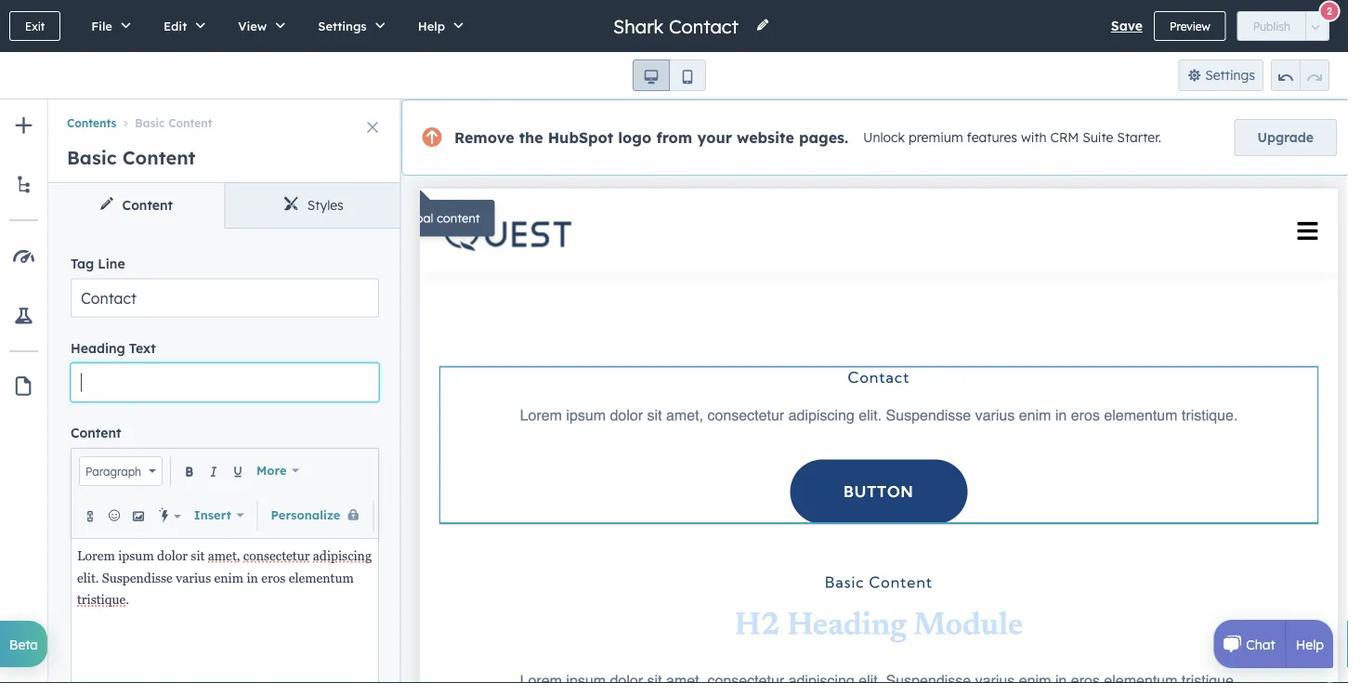 Task type: vqa. For each thing, say whether or not it's contained in the screenshot.
Link opens in a new window image
no



Task type: locate. For each thing, give the bounding box(es) containing it.
basic content right contents button at the top
[[135, 116, 212, 130]]

basic content
[[135, 116, 212, 130], [67, 146, 196, 169]]

0 vertical spatial help
[[418, 18, 445, 33]]

tab list
[[48, 183, 401, 229]]

1 horizontal spatial basic
[[135, 116, 165, 130]]

settings right view button at the top
[[318, 18, 367, 33]]

beta
[[9, 636, 38, 652]]

1 horizontal spatial settings button
[[1179, 59, 1264, 91]]

0 vertical spatial basic content
[[135, 116, 212, 130]]

preview button
[[1154, 11, 1226, 41]]

group
[[633, 59, 706, 91], [1271, 59, 1330, 91]]

from
[[656, 128, 693, 147]]

unlock
[[863, 129, 905, 146]]

styles link
[[225, 183, 401, 228]]

group up the from
[[633, 59, 706, 91]]

group down the publish group
[[1271, 59, 1330, 91]]

settings button
[[299, 0, 398, 52], [1179, 59, 1264, 91]]

Contact text field
[[71, 278, 379, 317]]

edit button
[[144, 0, 219, 52]]

basic content down basic content button
[[67, 146, 196, 169]]

0 vertical spatial settings
[[318, 18, 367, 33]]

publish button
[[1238, 11, 1307, 41]]

help
[[418, 18, 445, 33], [1296, 636, 1324, 652]]

more button
[[251, 452, 305, 489]]

upgrade
[[1258, 129, 1314, 145]]

exit
[[25, 19, 45, 33]]

content inside content link
[[122, 197, 173, 213]]

with
[[1021, 129, 1047, 146]]

1 vertical spatial help
[[1296, 636, 1324, 652]]

basic down contents
[[67, 146, 117, 169]]

tag line
[[71, 255, 125, 271]]

settings
[[318, 18, 367, 33], [1206, 67, 1256, 83]]

suite
[[1083, 129, 1114, 146]]

heading
[[71, 340, 125, 356]]

1 vertical spatial basic
[[67, 146, 117, 169]]

remove the hubspot logo from your website pages.
[[454, 128, 849, 147]]

contents button
[[67, 116, 116, 130]]

content link
[[48, 183, 225, 228]]

1 group from the left
[[633, 59, 706, 91]]

paragraph
[[86, 464, 141, 478]]

1 horizontal spatial group
[[1271, 59, 1330, 91]]

0 vertical spatial settings button
[[299, 0, 398, 52]]

0 horizontal spatial group
[[633, 59, 706, 91]]

0 horizontal spatial help
[[418, 18, 445, 33]]

basic inside navigation
[[135, 116, 165, 130]]

upgrade link
[[1235, 119, 1337, 156]]

None text field
[[71, 363, 379, 402]]

basic right contents button at the top
[[135, 116, 165, 130]]

settings down preview button
[[1206, 67, 1256, 83]]

navigation
[[48, 99, 401, 133]]

save
[[1111, 18, 1143, 34]]

content
[[168, 116, 212, 130], [122, 146, 196, 169], [122, 197, 173, 213], [71, 425, 121, 441]]

insert button
[[188, 497, 249, 534]]

more
[[257, 463, 287, 478]]

0 vertical spatial basic
[[135, 116, 165, 130]]

publish group
[[1238, 11, 1330, 41]]

0 horizontal spatial basic
[[67, 146, 117, 169]]

close image
[[367, 122, 378, 133]]

view button
[[219, 0, 299, 52]]

the
[[519, 128, 543, 147]]

1 vertical spatial settings
[[1206, 67, 1256, 83]]

basic
[[135, 116, 165, 130], [67, 146, 117, 169]]

application
[[71, 448, 465, 683]]

logo
[[618, 128, 652, 147]]

1 vertical spatial settings button
[[1179, 59, 1264, 91]]

application containing more
[[71, 448, 465, 683]]

None field
[[612, 13, 744, 39]]



Task type: describe. For each thing, give the bounding box(es) containing it.
styles
[[307, 197, 344, 213]]

0 horizontal spatial settings
[[318, 18, 367, 33]]

file
[[91, 18, 112, 33]]

chat
[[1247, 636, 1276, 652]]

0 horizontal spatial settings button
[[299, 0, 398, 52]]

paragraph button
[[79, 456, 163, 486]]

tag
[[71, 255, 94, 271]]

1 horizontal spatial settings
[[1206, 67, 1256, 83]]

your
[[697, 128, 732, 147]]

tab list containing content
[[48, 183, 401, 229]]

pages.
[[799, 128, 849, 147]]

unlock premium features with crm suite starter.
[[863, 129, 1162, 146]]

starter.
[[1117, 129, 1162, 146]]

navigation containing contents
[[48, 99, 401, 133]]

remove
[[454, 128, 514, 147]]

2
[[1327, 5, 1333, 18]]

insert
[[194, 507, 231, 523]]

file button
[[72, 0, 144, 52]]

preview
[[1170, 19, 1211, 33]]

publish
[[1253, 19, 1291, 33]]

help inside button
[[418, 18, 445, 33]]

edit
[[164, 18, 187, 33]]

2 group from the left
[[1271, 59, 1330, 91]]

features
[[967, 129, 1018, 146]]

line
[[98, 255, 125, 271]]

help button
[[398, 0, 477, 52]]

personalize button
[[265, 497, 366, 534]]

premium
[[909, 129, 963, 146]]

crm
[[1051, 129, 1079, 146]]

1 horizontal spatial help
[[1296, 636, 1324, 652]]

beta button
[[0, 621, 47, 667]]

personalize
[[271, 507, 340, 523]]

1 vertical spatial basic content
[[67, 146, 196, 169]]

view
[[238, 18, 267, 33]]

exit link
[[9, 11, 61, 41]]

hubspot
[[548, 128, 614, 147]]

heading text
[[71, 340, 156, 356]]

website
[[737, 128, 794, 147]]

basic content button
[[116, 116, 212, 130]]

save button
[[1111, 15, 1143, 37]]

text
[[129, 340, 156, 356]]

contents
[[67, 116, 116, 130]]



